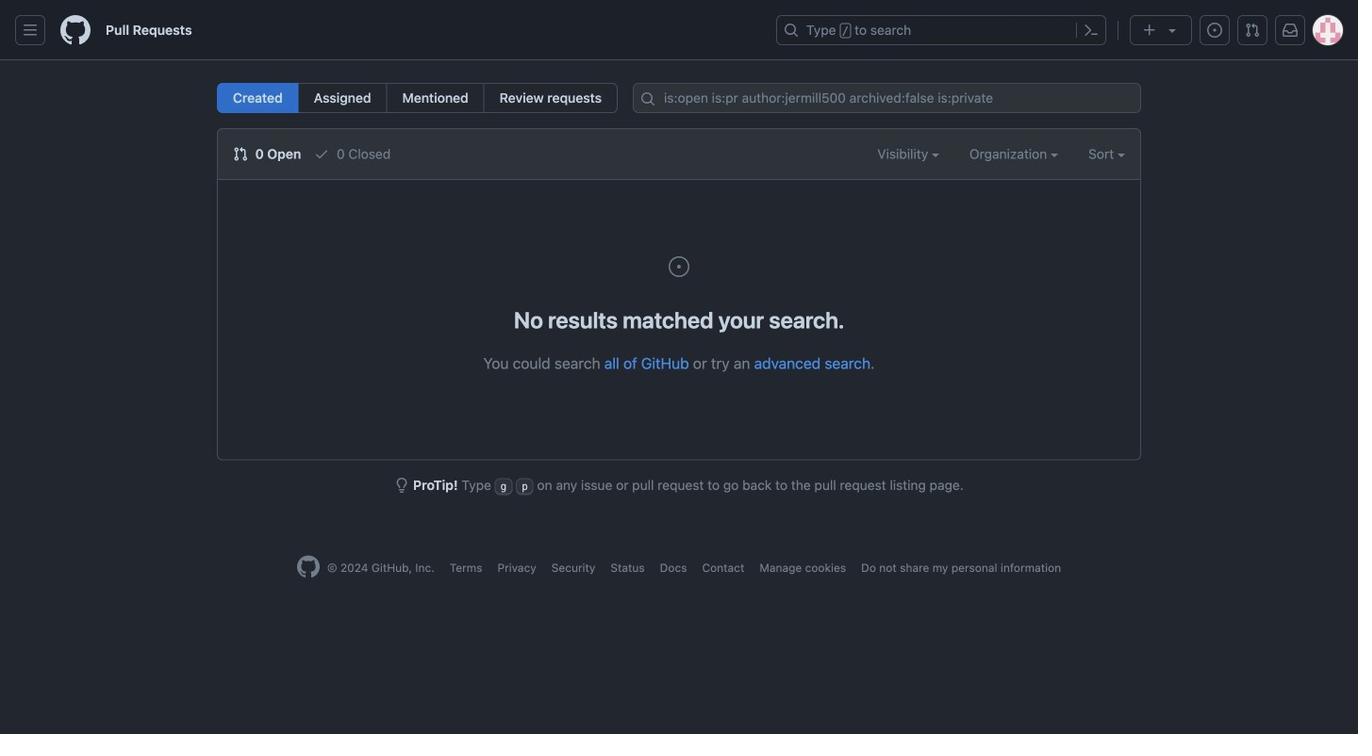 Task type: locate. For each thing, give the bounding box(es) containing it.
0 vertical spatial homepage image
[[60, 15, 91, 45]]

issue opened image
[[668, 256, 691, 278]]

search image
[[641, 92, 656, 107]]

command palette image
[[1084, 23, 1099, 38]]

check image
[[314, 147, 329, 162]]

plus image
[[1143, 23, 1158, 38]]

1 horizontal spatial homepage image
[[297, 556, 320, 579]]

Issues search field
[[633, 83, 1142, 113]]

homepage image
[[60, 15, 91, 45], [297, 556, 320, 579]]



Task type: vqa. For each thing, say whether or not it's contained in the screenshot.
What is GitHub? image
no



Task type: describe. For each thing, give the bounding box(es) containing it.
issue opened image
[[1208, 23, 1223, 38]]

pull requests element
[[217, 83, 618, 113]]

git pull request image
[[1245, 23, 1261, 38]]

Search all issues text field
[[633, 83, 1142, 113]]

notifications image
[[1283, 23, 1298, 38]]

0 horizontal spatial homepage image
[[60, 15, 91, 45]]

light bulb image
[[395, 478, 410, 493]]

triangle down image
[[1165, 23, 1180, 38]]

1 vertical spatial homepage image
[[297, 556, 320, 579]]

git pull request image
[[233, 147, 248, 162]]



